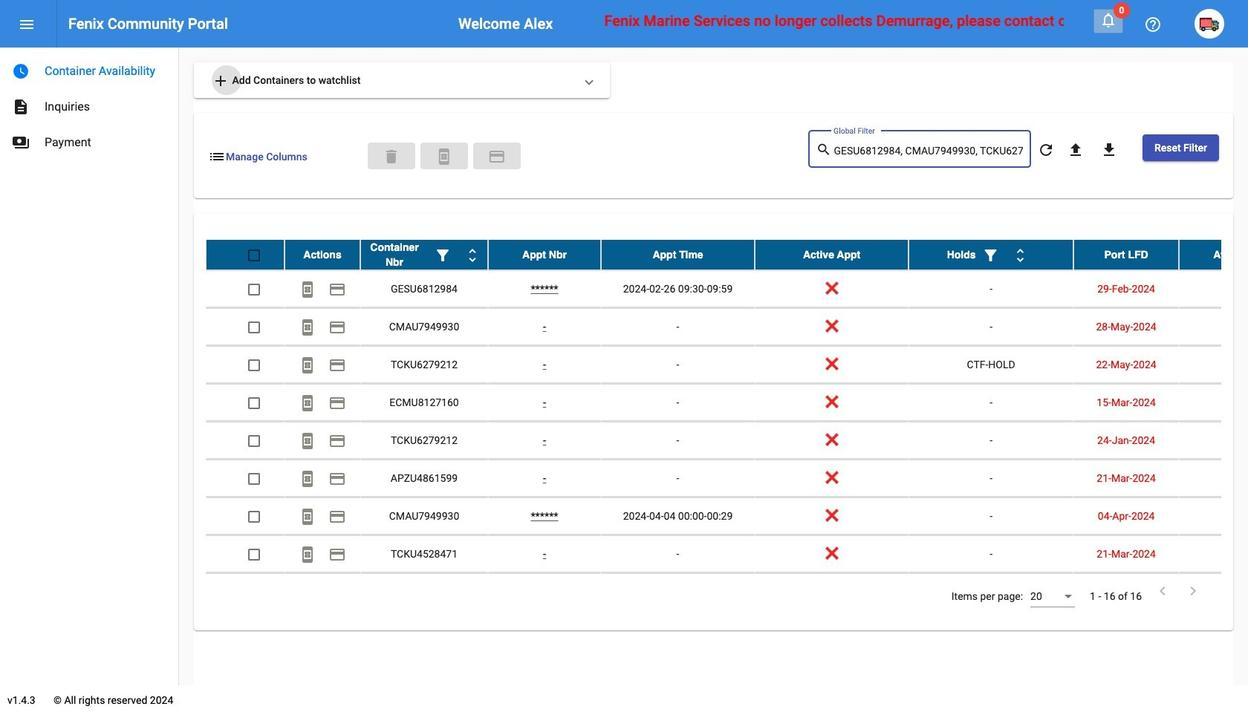 Task type: vqa. For each thing, say whether or not it's contained in the screenshot.
"column header"
yes



Task type: describe. For each thing, give the bounding box(es) containing it.
4 row from the top
[[206, 346, 1249, 384]]

2 row from the top
[[206, 271, 1249, 309]]

6 row from the top
[[206, 422, 1249, 460]]

7 row from the top
[[206, 460, 1249, 498]]

1 row from the top
[[206, 240, 1249, 271]]

5 row from the top
[[206, 384, 1249, 422]]

10 row from the top
[[206, 574, 1249, 612]]

8 column header from the left
[[1180, 240, 1249, 270]]

1 column header from the left
[[285, 240, 361, 270]]

8 row from the top
[[206, 498, 1249, 536]]



Task type: locate. For each thing, give the bounding box(es) containing it.
cell
[[1180, 271, 1249, 308], [1180, 309, 1249, 346], [1180, 346, 1249, 384], [1180, 384, 1249, 422], [1180, 422, 1249, 459], [1180, 460, 1249, 497], [1180, 498, 1249, 535], [1180, 536, 1249, 573], [206, 574, 285, 611], [285, 574, 361, 611], [361, 574, 488, 611], [488, 574, 601, 611], [601, 574, 755, 611], [755, 574, 909, 611], [909, 574, 1074, 611], [1074, 574, 1180, 611], [1180, 574, 1249, 611]]

4 column header from the left
[[601, 240, 755, 270]]

row
[[206, 240, 1249, 271], [206, 271, 1249, 309], [206, 309, 1249, 346], [206, 346, 1249, 384], [206, 384, 1249, 422], [206, 422, 1249, 460], [206, 460, 1249, 498], [206, 498, 1249, 536], [206, 536, 1249, 574], [206, 574, 1249, 612]]

3 column header from the left
[[488, 240, 601, 270]]

no color image
[[1100, 11, 1118, 29], [18, 16, 36, 34], [1145, 16, 1163, 34], [12, 98, 30, 116], [12, 134, 30, 152], [1038, 141, 1055, 159], [1067, 141, 1085, 159], [1012, 247, 1030, 265], [299, 357, 317, 375], [329, 395, 346, 413], [299, 433, 317, 451], [329, 433, 346, 451], [299, 471, 317, 489], [299, 509, 317, 527], [299, 547, 317, 564], [329, 547, 346, 564], [1185, 583, 1203, 601]]

Global Watchlist Filter field
[[834, 146, 1024, 157]]

navigation
[[0, 48, 178, 161]]

delete image
[[383, 148, 401, 166]]

9 row from the top
[[206, 536, 1249, 574]]

grid
[[206, 240, 1249, 612]]

2 column header from the left
[[361, 240, 488, 270]]

3 row from the top
[[206, 309, 1249, 346]]

5 column header from the left
[[755, 240, 909, 270]]

column header
[[285, 240, 361, 270], [361, 240, 488, 270], [488, 240, 601, 270], [601, 240, 755, 270], [755, 240, 909, 270], [909, 240, 1074, 270], [1074, 240, 1180, 270], [1180, 240, 1249, 270]]

7 column header from the left
[[1074, 240, 1180, 270]]

no color image
[[12, 62, 30, 80], [212, 72, 230, 90], [816, 141, 834, 159], [1101, 141, 1119, 159], [208, 148, 226, 166], [435, 148, 453, 166], [488, 148, 506, 166], [434, 247, 452, 265], [464, 247, 482, 265], [982, 247, 1000, 265], [299, 281, 317, 299], [329, 281, 346, 299], [299, 319, 317, 337], [329, 319, 346, 337], [329, 357, 346, 375], [299, 395, 317, 413], [329, 471, 346, 489], [329, 509, 346, 527], [1154, 583, 1172, 601]]

6 column header from the left
[[909, 240, 1074, 270]]



